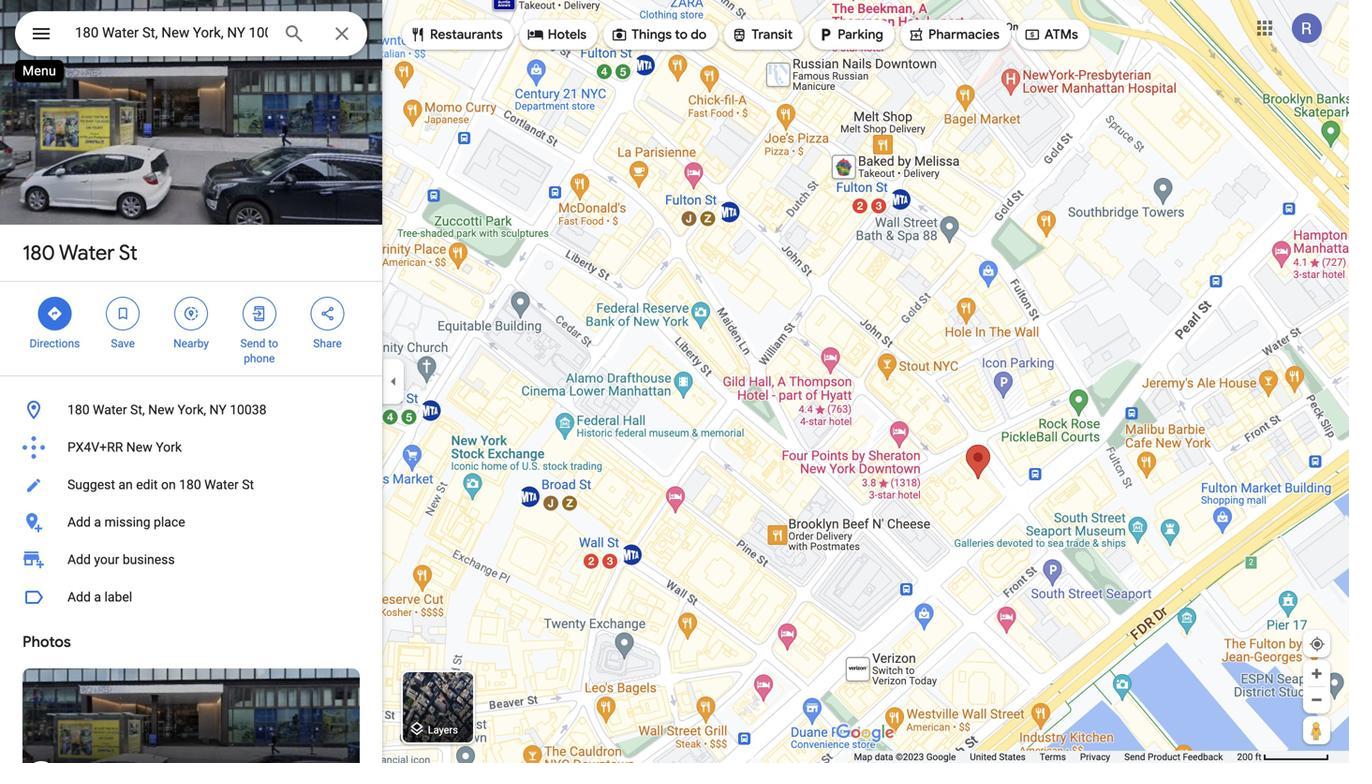 Task type: describe. For each thing, give the bounding box(es) containing it.
missing
[[104, 515, 150, 530]]

add a label
[[67, 590, 132, 605]]

px4v+rr
[[67, 440, 123, 455]]

share
[[313, 337, 342, 351]]


[[1024, 24, 1041, 45]]

edit
[[136, 478, 158, 493]]

 restaurants
[[410, 24, 503, 45]]

add your business link
[[0, 542, 382, 579]]

180 water st, new york, ny 10038
[[67, 403, 267, 418]]

to inside the  things to do
[[675, 26, 688, 43]]

water for st,
[[93, 403, 127, 418]]

on
[[161, 478, 176, 493]]

privacy button
[[1081, 752, 1111, 764]]

united states button
[[970, 752, 1026, 764]]

send to phone
[[240, 337, 278, 366]]

 things to do
[[611, 24, 707, 45]]

restaurants
[[430, 26, 503, 43]]

york,
[[178, 403, 206, 418]]

 parking
[[817, 24, 884, 45]]


[[115, 304, 131, 324]]

add a label button
[[0, 579, 382, 617]]


[[30, 20, 52, 47]]

 transit
[[731, 24, 793, 45]]

©2023
[[896, 752, 924, 763]]

180 for 180 water st, new york, ny 10038
[[67, 403, 90, 418]]

business
[[123, 553, 175, 568]]

footer inside google maps element
[[854, 752, 1238, 764]]

180 Water St, New York, NY 10038 field
[[15, 11, 367, 56]]

pharmacies
[[929, 26, 1000, 43]]


[[611, 24, 628, 45]]


[[731, 24, 748, 45]]

collapse side panel image
[[383, 372, 404, 392]]

terms button
[[1040, 752, 1066, 764]]

terms
[[1040, 752, 1066, 763]]

add for add your business
[[67, 553, 91, 568]]

px4v+rr new york
[[67, 440, 182, 455]]

180 water st main content
[[0, 0, 382, 764]]

google account: ruby anderson  
(rubyanndersson@gmail.com) image
[[1292, 13, 1322, 43]]

transit
[[752, 26, 793, 43]]

 search field
[[15, 11, 367, 60]]

send product feedback
[[1125, 752, 1224, 763]]

suggest an edit on 180 water st button
[[0, 467, 382, 504]]

10038
[[230, 403, 267, 418]]

save
[[111, 337, 135, 351]]

add a missing place button
[[0, 504, 382, 542]]

things
[[632, 26, 672, 43]]

a for label
[[94, 590, 101, 605]]

200 ft button
[[1238, 752, 1330, 763]]

phone
[[244, 352, 275, 366]]

send for send to phone
[[240, 337, 266, 351]]


[[183, 304, 200, 324]]


[[908, 24, 925, 45]]

label
[[104, 590, 132, 605]]

zoom out image
[[1310, 694, 1324, 708]]

 pharmacies
[[908, 24, 1000, 45]]

add your business
[[67, 553, 175, 568]]

united states
[[970, 752, 1026, 763]]

layers
[[428, 725, 458, 737]]

atms
[[1045, 26, 1079, 43]]

google
[[927, 752, 956, 763]]

a for missing
[[94, 515, 101, 530]]

water for st
[[59, 240, 115, 266]]

add for add a missing place
[[67, 515, 91, 530]]

place
[[154, 515, 185, 530]]



Task type: vqa. For each thing, say whether or not it's contained in the screenshot.
Raeford associated with Rd,
no



Task type: locate. For each thing, give the bounding box(es) containing it.
180
[[22, 240, 55, 266], [67, 403, 90, 418], [179, 478, 201, 493]]

1 add from the top
[[67, 515, 91, 530]]

st,
[[130, 403, 145, 418]]

map
[[854, 752, 873, 763]]

2 a from the top
[[94, 590, 101, 605]]

privacy
[[1081, 752, 1111, 763]]

feedback
[[1183, 752, 1224, 763]]

0 horizontal spatial to
[[268, 337, 278, 351]]

st inside suggest an edit on 180 water st button
[[242, 478, 254, 493]]

180 up px4v+rr
[[67, 403, 90, 418]]

a inside "button"
[[94, 590, 101, 605]]

new inside 'button'
[[148, 403, 174, 418]]

st
[[119, 240, 138, 266], [242, 478, 254, 493]]

water
[[59, 240, 115, 266], [93, 403, 127, 418], [204, 478, 239, 493]]

states
[[999, 752, 1026, 763]]

0 vertical spatial send
[[240, 337, 266, 351]]

water inside 'button'
[[93, 403, 127, 418]]

st up 
[[119, 240, 138, 266]]

st down px4v+rr new york button
[[242, 478, 254, 493]]


[[410, 24, 426, 45]]

add for add a label
[[67, 590, 91, 605]]

2 vertical spatial 180
[[179, 478, 201, 493]]

water inside button
[[204, 478, 239, 493]]

180 inside 'button'
[[67, 403, 90, 418]]

water left st,
[[93, 403, 127, 418]]

180 for 180 water st
[[22, 240, 55, 266]]

google maps element
[[0, 0, 1350, 764]]

0 vertical spatial a
[[94, 515, 101, 530]]

none field inside 180 water st, new york, ny 10038 field
[[75, 22, 268, 44]]

add inside button
[[67, 515, 91, 530]]

1 horizontal spatial st
[[242, 478, 254, 493]]

200
[[1238, 752, 1253, 763]]

send up phone
[[240, 337, 266, 351]]

200 ft
[[1238, 752, 1262, 763]]

180 up 
[[22, 240, 55, 266]]

px4v+rr new york button
[[0, 429, 382, 467]]

data
[[875, 752, 894, 763]]

180 water st, new york, ny 10038 button
[[0, 392, 382, 429]]

send left product
[[1125, 752, 1146, 763]]

0 vertical spatial to
[[675, 26, 688, 43]]

1 vertical spatial add
[[67, 553, 91, 568]]

3 add from the top
[[67, 590, 91, 605]]

hotels
[[548, 26, 587, 43]]

send product feedback button
[[1125, 752, 1224, 764]]

1 vertical spatial st
[[242, 478, 254, 493]]

0 vertical spatial add
[[67, 515, 91, 530]]

send for send product feedback
[[1125, 752, 1146, 763]]


[[527, 24, 544, 45]]

180 water st
[[22, 240, 138, 266]]

united
[[970, 752, 997, 763]]

add
[[67, 515, 91, 530], [67, 553, 91, 568], [67, 590, 91, 605]]

suggest an edit on 180 water st
[[67, 478, 254, 493]]

a
[[94, 515, 101, 530], [94, 590, 101, 605]]

ny
[[209, 403, 227, 418]]

1 vertical spatial 180
[[67, 403, 90, 418]]

actions for 180 water st region
[[0, 282, 382, 376]]


[[251, 304, 268, 324]]

add left your
[[67, 553, 91, 568]]

0 horizontal spatial send
[[240, 337, 266, 351]]

1 vertical spatial water
[[93, 403, 127, 418]]

0 vertical spatial water
[[59, 240, 115, 266]]

footer containing map data ©2023 google
[[854, 752, 1238, 764]]

180 right the on
[[179, 478, 201, 493]]

 hotels
[[527, 24, 587, 45]]

a left label
[[94, 590, 101, 605]]

an
[[118, 478, 133, 493]]

your
[[94, 553, 119, 568]]

None field
[[75, 22, 268, 44]]

180 inside button
[[179, 478, 201, 493]]

0 horizontal spatial 180
[[22, 240, 55, 266]]

water down px4v+rr new york button
[[204, 478, 239, 493]]

water up 
[[59, 240, 115, 266]]

new inside button
[[126, 440, 153, 455]]

show street view coverage image
[[1304, 717, 1331, 745]]

send inside the send to phone
[[240, 337, 266, 351]]


[[817, 24, 834, 45]]

1 vertical spatial send
[[1125, 752, 1146, 763]]

0 vertical spatial 180
[[22, 240, 55, 266]]

to left do
[[675, 26, 688, 43]]


[[319, 304, 336, 324]]

new left york
[[126, 440, 153, 455]]

1 a from the top
[[94, 515, 101, 530]]

add down suggest
[[67, 515, 91, 530]]

do
[[691, 26, 707, 43]]

to up phone
[[268, 337, 278, 351]]

parking
[[838, 26, 884, 43]]

1 vertical spatial to
[[268, 337, 278, 351]]

 button
[[15, 11, 67, 60]]

2 add from the top
[[67, 553, 91, 568]]

1 horizontal spatial to
[[675, 26, 688, 43]]

new right st,
[[148, 403, 174, 418]]

 atms
[[1024, 24, 1079, 45]]

new
[[148, 403, 174, 418], [126, 440, 153, 455]]

footer
[[854, 752, 1238, 764]]

send
[[240, 337, 266, 351], [1125, 752, 1146, 763]]

send inside button
[[1125, 752, 1146, 763]]

a inside button
[[94, 515, 101, 530]]

2 horizontal spatial 180
[[179, 478, 201, 493]]

1 horizontal spatial 180
[[67, 403, 90, 418]]

zoom in image
[[1310, 667, 1324, 681]]


[[46, 304, 63, 324]]

show your location image
[[1309, 636, 1326, 653]]

1 horizontal spatial send
[[1125, 752, 1146, 763]]

2 vertical spatial water
[[204, 478, 239, 493]]

1 vertical spatial new
[[126, 440, 153, 455]]

a left missing
[[94, 515, 101, 530]]

directions
[[29, 337, 80, 351]]

york
[[156, 440, 182, 455]]

suggest
[[67, 478, 115, 493]]

add inside "button"
[[67, 590, 91, 605]]

to
[[675, 26, 688, 43], [268, 337, 278, 351]]

1 vertical spatial a
[[94, 590, 101, 605]]

add left label
[[67, 590, 91, 605]]

to inside the send to phone
[[268, 337, 278, 351]]

2 vertical spatial add
[[67, 590, 91, 605]]

add a missing place
[[67, 515, 185, 530]]

product
[[1148, 752, 1181, 763]]

0 vertical spatial st
[[119, 240, 138, 266]]

map data ©2023 google
[[854, 752, 956, 763]]

0 horizontal spatial st
[[119, 240, 138, 266]]

nearby
[[173, 337, 209, 351]]

0 vertical spatial new
[[148, 403, 174, 418]]

photos
[[22, 633, 71, 652]]

ft
[[1256, 752, 1262, 763]]



